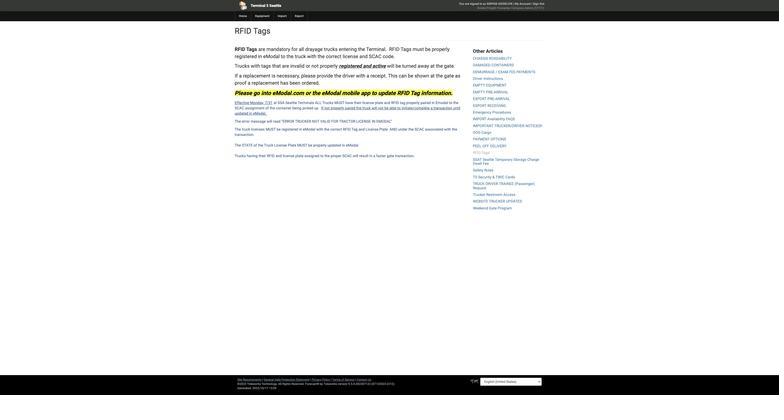 Task type: locate. For each thing, give the bounding box(es) containing it.
of right state
[[254, 143, 257, 147]]

trucker restroom access link
[[473, 193, 515, 197]]

2 horizontal spatial registered
[[339, 63, 362, 69]]

account
[[520, 2, 531, 6]]

0 horizontal spatial truck
[[242, 127, 250, 132]]

truck down all
[[295, 54, 306, 59]]

truck
[[264, 143, 273, 147]]

and up able
[[384, 101, 390, 105]]

0 vertical spatial correct
[[326, 54, 341, 59]]

be down the read
[[277, 127, 281, 132]]

the for the error message will read "error trucker not valid for tractor license in emodal"
[[235, 119, 241, 124]]

terms of service link
[[332, 379, 355, 382]]

picked
[[302, 106, 313, 110]]

1 vertical spatial trucks
[[322, 101, 333, 105]]

at inside at ssa seattle terminals all trucks must have their license plate and rfid tag properly paired in emodal to the scac assignment of the container being picked up.
[[274, 101, 277, 105]]

home
[[239, 14, 247, 18]]

if inside the if not properly paired the truck will not be able to initiate/complete a transaction until updated in emodal.
[[321, 106, 323, 110]]

0 vertical spatial registered
[[235, 54, 257, 59]]

emodal down mandatory
[[263, 54, 280, 59]]

trucks up proof
[[235, 63, 250, 69]]

scac left associated
[[415, 127, 424, 132]]

must inside at ssa seattle terminals all trucks must have their license plate and rfid tag properly paired in emodal to the scac assignment of the container being picked up.
[[334, 101, 344, 105]]

plate down "emodal""
[[379, 127, 388, 132]]

properly up gate.
[[432, 47, 450, 52]]

2 vertical spatial must
[[297, 143, 307, 147]]

seattle
[[269, 3, 281, 8], [285, 101, 297, 105], [483, 158, 494, 162]]

a inside the if not properly paired the truck will not be able to initiate/complete a transaction until updated in emodal.
[[431, 106, 433, 110]]

1 horizontal spatial not
[[324, 106, 330, 110]]

be inside if a replacement is necessary, please provide the driver with a receipt. this can be shown at the gate as proof a replacement has been ordered.
[[408, 73, 413, 79]]

equipment
[[486, 83, 507, 88]]

tractor
[[339, 119, 355, 124]]

in right signed
[[480, 2, 482, 6]]

technology.
[[262, 383, 277, 386]]

1 vertical spatial seattle
[[285, 101, 297, 105]]

trucker inside the other articles chassis roadability damaged containers demurrage / exam fee payments driver instructions empty equipment empty pre-arrival export pre-arrival export receiving emergency procedures import availability faqs important trucker/driver notices!! oog cargo payment options peel off delivery rfid tags ssat seattle temporary storage charge dwell fee safety rules t5 security & twic cards truck driver trainee (passenger) request trucker restroom access website trucker updates weekend gate program
[[489, 199, 505, 204]]

privacy policy link
[[312, 379, 330, 382]]

0 horizontal spatial must
[[266, 127, 276, 132]]

at left ssa
[[274, 101, 277, 105]]

plate
[[375, 101, 383, 105], [295, 154, 304, 158]]

gate right faster
[[387, 154, 394, 158]]

1 horizontal spatial as
[[483, 2, 486, 6]]

import
[[473, 117, 486, 121]]

must left have at the top
[[334, 101, 344, 105]]

truck inside the truck licenses must be registered in emodal with the correct rfid tag and license plate  and under the scac associated with the transaction.
[[242, 127, 250, 132]]

0 horizontal spatial as
[[455, 73, 460, 79]]

1 vertical spatial arrival
[[495, 97, 510, 101]]

0 vertical spatial empty
[[473, 83, 485, 88]]

go
[[253, 90, 260, 97]]

0 horizontal spatial license
[[274, 143, 287, 147]]

2 horizontal spatial license
[[362, 101, 374, 105]]

export up emergency
[[473, 104, 487, 108]]

emergency
[[473, 110, 491, 115]]

plate down update
[[375, 101, 383, 105]]

storage
[[514, 158, 526, 162]]

seattle right 5
[[269, 3, 281, 8]]

1 vertical spatial trucker
[[489, 199, 505, 204]]

emodal. inside the if not properly paired the truck will not be able to initiate/complete a transaction until updated in emodal.
[[253, 111, 266, 116]]

the left licenses
[[235, 127, 241, 132]]

trucks right all
[[322, 101, 333, 105]]

tideworks
[[324, 383, 337, 386]]

trucks left having
[[235, 154, 246, 158]]

plate right truck
[[288, 143, 296, 147]]

if a replacement is necessary, please provide the driver with a receipt. this can be shown at the gate as proof a replacement has been ordered.
[[235, 73, 460, 86]]

arrival down equipment
[[494, 90, 509, 94]]

3 the from the top
[[235, 143, 241, 147]]

0 vertical spatial are
[[465, 2, 469, 6]]

emergency procedures link
[[473, 110, 511, 115]]

license right truck
[[274, 143, 287, 147]]

the left driver
[[334, 73, 341, 79]]

rfid inside the other articles chassis roadability damaged containers demurrage / exam fee payments driver instructions empty equipment empty pre-arrival export pre-arrival export receiving emergency procedures import availability faqs important trucker/driver notices!! oog cargo payment options peel off delivery rfid tags ssat seattle temporary storage charge dwell fee safety rules t5 security & twic cards truck driver trainee (passenger) request trucker restroom access website trucker updates weekend gate program
[[473, 151, 481, 155]]

0 horizontal spatial trucker
[[295, 119, 311, 124]]

empty pre-arrival link
[[473, 90, 509, 94]]

0 horizontal spatial of
[[254, 143, 257, 147]]

be up assigned
[[308, 143, 312, 147]]

1 vertical spatial as
[[455, 73, 460, 79]]

to down mandatory
[[281, 54, 285, 59]]

replacement down tags
[[243, 73, 270, 79]]

are inside are mandatory for all drayage trucks entering the terminal.  rfid tags must be properly registered in emodal to the truck with the correct license and scac code.
[[258, 47, 265, 52]]

0 vertical spatial if
[[235, 73, 238, 79]]

weekend gate program link
[[473, 206, 512, 210]]

pre- down empty pre-arrival link
[[488, 97, 495, 101]]

if
[[235, 73, 238, 79], [321, 106, 323, 110]]

1 horizontal spatial if
[[321, 106, 323, 110]]

my
[[515, 2, 519, 6]]

security
[[478, 175, 492, 179]]

containers
[[491, 63, 514, 67]]

0 vertical spatial plate
[[375, 101, 383, 105]]

2 vertical spatial license
[[283, 154, 294, 158]]

rfid
[[235, 26, 251, 36], [235, 47, 245, 52], [389, 47, 400, 52], [397, 90, 409, 97], [391, 101, 399, 105], [343, 127, 351, 132], [473, 151, 481, 155], [267, 154, 275, 158]]

emodal. down the truck licenses must be registered in emodal with the correct rfid tag and license plate  and under the scac associated with the transaction.
[[346, 143, 359, 147]]

2 vertical spatial the
[[235, 143, 241, 147]]

1 vertical spatial rfid tags
[[235, 47, 257, 52]]

be right can
[[408, 73, 413, 79]]

trucker left not
[[295, 119, 311, 124]]

gate for the
[[444, 73, 454, 79]]

be inside are mandatory for all drayage trucks entering the terminal.  rfid tags must be properly registered in emodal to the truck with the correct license and scac code.
[[425, 47, 431, 52]]

0 horizontal spatial emodal.
[[253, 111, 266, 116]]

the state of the truck license plate must be properly updated in emodal.
[[235, 143, 359, 147]]

in up tags
[[258, 54, 262, 59]]

of inside at ssa seattle terminals all trucks must have their license plate and rfid tag properly paired in emodal to the scac assignment of the container being picked up.
[[265, 106, 269, 110]]

2 vertical spatial truck
[[242, 127, 250, 132]]

2 rfid tags from the top
[[235, 47, 257, 52]]

are right that
[[282, 63, 289, 69]]

not left able
[[378, 106, 384, 110]]

1 horizontal spatial tag
[[410, 90, 420, 97]]

assigned
[[304, 154, 319, 158]]

1 vertical spatial at
[[430, 73, 435, 79]]

1 vertical spatial empty
[[473, 90, 485, 94]]

us
[[368, 379, 371, 382]]

export
[[295, 14, 304, 18]]

1 vertical spatial correct
[[330, 127, 342, 132]]

program
[[498, 206, 512, 210]]

2 empty from the top
[[473, 90, 485, 94]]

import availability faqs link
[[473, 117, 515, 121]]

protection
[[281, 379, 295, 382]]

terminals
[[298, 101, 314, 105]]

pre- down empty equipment link
[[486, 90, 494, 94]]

scac inside at ssa seattle terminals all trucks must have their license plate and rfid tag properly paired in emodal to the scac assignment of the container being picked up.
[[235, 106, 244, 110]]

trucker
[[473, 193, 485, 197]]

initiate/complete
[[402, 106, 430, 110]]

replacement up into
[[252, 80, 279, 86]]

1 vertical spatial plate
[[288, 143, 296, 147]]

export up export receiving link
[[473, 97, 487, 101]]

procedures
[[492, 110, 511, 115]]

and up trucks with tags that are invalid or not properly registered and active will be turned away at the gate.
[[359, 54, 368, 59]]

1 vertical spatial gate
[[387, 154, 394, 158]]

registered inside are mandatory for all drayage trucks entering the terminal.  rfid tags must be properly registered in emodal to the truck with the correct license and scac code.
[[235, 54, 257, 59]]

1 horizontal spatial updated
[[328, 143, 341, 147]]

trucks inside at ssa seattle terminals all trucks must have their license plate and rfid tag properly paired in emodal to the scac assignment of the container being picked up.
[[322, 101, 333, 105]]

plate down the state of the truck license plate must be properly updated in emodal.
[[295, 154, 304, 158]]

| left sign
[[531, 2, 532, 6]]

of inside "site requirements | general data protection statement | privacy policy | terms of service | contact us ©2023 tideworks technology. all rights reserved. forecast® by tideworks version 9.5.0.202307122 (07122023-2212) generated: 2023/10/17 13:09"
[[341, 379, 344, 382]]

gate inside if a replacement is necessary, please provide the driver with a receipt. this can be shown at the gate as proof a replacement has been ordered.
[[444, 73, 454, 79]]

2 vertical spatial trucks
[[235, 154, 246, 158]]

at ssa seattle terminals all trucks must have their license plate and rfid tag properly paired in emodal to the scac assignment of the container being picked up.
[[235, 101, 459, 110]]

correct inside are mandatory for all drayage trucks entering the terminal.  rfid tags must be properly registered in emodal to the truck with the correct license and scac code.
[[326, 54, 341, 59]]

0 vertical spatial paired
[[420, 101, 431, 105]]

the right under
[[409, 127, 414, 132]]

rfid tags
[[235, 26, 270, 36], [235, 47, 257, 52]]

safety
[[473, 168, 483, 173]]

1 horizontal spatial trucker
[[489, 199, 505, 204]]

1 vertical spatial pre-
[[488, 97, 495, 101]]

0 horizontal spatial updated
[[235, 111, 248, 116]]

company
[[511, 6, 524, 10]]

2 horizontal spatial are
[[465, 2, 469, 6]]

1 horizontal spatial seattle
[[285, 101, 297, 105]]

1 vertical spatial tag
[[352, 127, 358, 132]]

transaction. right faster
[[395, 154, 415, 158]]

1 horizontal spatial plate
[[379, 127, 388, 132]]

if for a
[[235, 73, 238, 79]]

tag
[[410, 90, 420, 97], [352, 127, 358, 132]]

1 horizontal spatial license
[[343, 54, 358, 59]]

0 vertical spatial transaction.
[[235, 133, 254, 137]]

forwarder
[[497, 6, 511, 10]]

1 vertical spatial if
[[321, 106, 323, 110]]

not
[[312, 119, 319, 124]]

2 vertical spatial are
[[282, 63, 289, 69]]

0 vertical spatial tag
[[410, 90, 420, 97]]

are left mandatory
[[258, 47, 265, 52]]

trucks for invalid
[[235, 63, 250, 69]]

scac inside the truck licenses must be registered in emodal with the correct rfid tag and license plate  and under the scac associated with the transaction.
[[415, 127, 424, 132]]

result
[[359, 154, 368, 158]]

1 horizontal spatial gate
[[444, 73, 454, 79]]

empty down driver
[[473, 83, 485, 88]]

home link
[[235, 11, 251, 21]]

entering
[[339, 47, 357, 52]]

properly inside at ssa seattle terminals all trucks must have their license plate and rfid tag properly paired in emodal to the scac assignment of the container being picked up.
[[406, 101, 420, 105]]

1 vertical spatial must
[[266, 127, 276, 132]]

mandatory
[[266, 47, 290, 52]]

1 export from the top
[[473, 97, 487, 101]]

empty down empty equipment link
[[473, 90, 485, 94]]

pre-
[[486, 90, 494, 94], [488, 97, 495, 101]]

0 vertical spatial seattle
[[269, 3, 281, 8]]

correct down for
[[330, 127, 342, 132]]

updated
[[235, 111, 248, 116], [328, 143, 341, 147]]

1 vertical spatial transaction.
[[395, 154, 415, 158]]

1 horizontal spatial license
[[366, 127, 378, 132]]

please
[[235, 90, 252, 97]]

paired inside the if not properly paired the truck will not be able to initiate/complete a transaction until updated in emodal.
[[345, 106, 355, 110]]

0 horizontal spatial registered
[[235, 54, 257, 59]]

to right emodal at the top
[[449, 101, 452, 105]]

seattle inside at ssa seattle terminals all trucks must have their license plate and rfid tag properly paired in emodal to the scac assignment of the container being picked up.
[[285, 101, 297, 105]]

will inside the if not properly paired the truck will not be able to initiate/complete a transaction until updated in emodal.
[[372, 106, 377, 110]]

active
[[372, 63, 386, 69]]

properly up for
[[331, 106, 344, 110]]

emodal down the error message will read "error trucker not valid for tractor license in emodal" at the top of the page
[[303, 127, 315, 132]]

the up the information.
[[436, 73, 443, 79]]

or up terminals
[[305, 90, 311, 97]]

1 horizontal spatial their
[[354, 101, 361, 105]]

0 vertical spatial trucker
[[295, 119, 311, 124]]

0 horizontal spatial emodal
[[263, 54, 280, 59]]

1 horizontal spatial registered
[[282, 127, 298, 132]]

to inside the if not properly paired the truck will not be able to initiate/complete a transaction until updated in emodal.
[[397, 106, 401, 110]]

license down the state of the truck license plate must be properly updated in emodal.
[[283, 154, 294, 158]]

1 horizontal spatial plate
[[375, 101, 383, 105]]

1 vertical spatial truck
[[362, 106, 371, 110]]

0 horizontal spatial paired
[[345, 106, 355, 110]]

the for the state of the truck license plate must be properly updated in emodal.
[[235, 143, 241, 147]]

with down the drayage
[[307, 54, 316, 59]]

data
[[275, 379, 281, 382]]

website trucker updates link
[[473, 199, 522, 204]]

0 horizontal spatial not
[[311, 63, 319, 69]]

and inside at ssa seattle terminals all trucks must have their license plate and rfid tag properly paired in emodal to the scac assignment of the container being picked up.
[[384, 101, 390, 105]]

emodal inside the truck licenses must be registered in emodal with the correct rfid tag and license plate  and under the scac associated with the transaction.
[[303, 127, 315, 132]]

emodal inside are mandatory for all drayage trucks entering the terminal.  rfid tags must be properly registered in emodal to the truck with the correct license and scac code.
[[263, 54, 280, 59]]

the down the "valid"
[[324, 127, 329, 132]]

a left receipt.
[[367, 73, 369, 79]]

in down the assignment
[[249, 111, 252, 116]]

are
[[465, 2, 469, 6], [258, 47, 265, 52], [282, 63, 289, 69]]

1 horizontal spatial of
[[265, 106, 269, 110]]

scac
[[369, 54, 382, 59], [235, 106, 244, 110], [415, 127, 424, 132], [342, 154, 352, 158]]

2 horizontal spatial not
[[378, 106, 384, 110]]

oog
[[473, 131, 481, 135]]

driver instructions link
[[473, 77, 503, 81]]

if inside if a replacement is necessary, please provide the driver with a receipt. this can be shown at the gate as proof a replacement has been ordered.
[[235, 73, 238, 79]]

license inside are mandatory for all drayage trucks entering the terminal.  rfid tags must be properly registered in emodal to the truck with the correct license and scac code.
[[343, 54, 358, 59]]

0 vertical spatial plate
[[379, 127, 388, 132]]

1 vertical spatial the
[[235, 127, 241, 132]]

their inside at ssa seattle terminals all trucks must have their license plate and rfid tag properly paired in emodal to the scac assignment of the container being picked up.
[[354, 101, 361, 105]]

(passenger)
[[515, 182, 535, 186]]

1 vertical spatial updated
[[328, 143, 341, 147]]

2 vertical spatial at
[[274, 101, 277, 105]]

0 vertical spatial updated
[[235, 111, 248, 116]]

1 vertical spatial are
[[258, 47, 265, 52]]

as inside if a replacement is necessary, please provide the driver with a receipt. this can be shown at the gate as proof a replacement has been ordered.
[[455, 73, 460, 79]]

0 horizontal spatial seattle
[[269, 3, 281, 8]]

2 horizontal spatial truck
[[362, 106, 371, 110]]

peel off delivery link
[[473, 144, 507, 148]]

seattle up being
[[285, 101, 297, 105]]

emodal
[[436, 101, 448, 105]]

0 vertical spatial trucks
[[235, 63, 250, 69]]

tag for information.
[[410, 90, 420, 97]]

seattle up rules
[[483, 158, 494, 162]]

emodal.
[[253, 111, 266, 116], [346, 143, 359, 147]]

at right the away
[[430, 63, 435, 69]]

if right up.
[[321, 106, 323, 110]]

0 vertical spatial their
[[354, 101, 361, 105]]

equipment link
[[251, 11, 273, 21]]

the inside the truck licenses must be registered in emodal with the correct rfid tag and license plate  and under the scac associated with the transaction.
[[235, 127, 241, 132]]

in inside at ssa seattle terminals all trucks must have their license plate and rfid tag properly paired in emodal to the scac assignment of the container being picked up.
[[432, 101, 435, 105]]

not right up.
[[324, 106, 330, 110]]

their
[[354, 101, 361, 105], [259, 154, 266, 158]]

if for not
[[321, 106, 323, 110]]

be left able
[[384, 106, 389, 110]]

or right invalid at the left top of the page
[[306, 63, 310, 69]]

the left state
[[235, 143, 241, 147]]

receipt.
[[370, 73, 387, 79]]

payment options link
[[473, 137, 506, 142]]

correct
[[326, 54, 341, 59], [330, 127, 342, 132]]

scac up active
[[369, 54, 382, 59]]

0 vertical spatial of
[[265, 106, 269, 110]]

properly up initiate/complete
[[406, 101, 420, 105]]

0 vertical spatial license
[[343, 54, 358, 59]]

tag
[[400, 101, 405, 105]]

2 vertical spatial emodal
[[303, 127, 315, 132]]

transaction. up state
[[235, 133, 254, 137]]

a up proof
[[239, 73, 242, 79]]

updated up proper
[[328, 143, 341, 147]]

are inside the you are signed in as sophia goodlive | my account | sign out broker/freight forwarder company admin (57721)
[[465, 2, 469, 6]]

for
[[291, 47, 298, 52]]

transaction.
[[235, 133, 254, 137], [395, 154, 415, 158]]

2 vertical spatial registered
[[282, 127, 298, 132]]

2 horizontal spatial seattle
[[483, 158, 494, 162]]

license inside at ssa seattle terminals all trucks must have their license plate and rfid tag properly paired in emodal to the scac assignment of the container being picked up.
[[362, 101, 374, 105]]

tags inside the other articles chassis roadability damaged containers demurrage / exam fee payments driver instructions empty equipment empty pre-arrival export pre-arrival export receiving emergency procedures import availability faqs important trucker/driver notices!! oog cargo payment options peel off delivery rfid tags ssat seattle temporary storage charge dwell fee safety rules t5 security & twic cards truck driver trainee (passenger) request trucker restroom access website trucker updates weekend gate program
[[482, 151, 490, 155]]

driver
[[473, 77, 483, 81]]

emodal down the provide
[[322, 90, 341, 97]]

the right associated
[[452, 127, 457, 132]]

be right must
[[425, 47, 431, 52]]

import link
[[273, 11, 291, 21]]

0 vertical spatial rfid tags
[[235, 26, 270, 36]]

seattle inside terminal 5 seattle link
[[269, 3, 281, 8]]

a left faster
[[373, 154, 375, 158]]

0 horizontal spatial their
[[259, 154, 266, 158]]

1 horizontal spatial paired
[[420, 101, 431, 105]]

truck inside are mandatory for all drayage trucks entering the terminal.  rfid tags must be properly registered in emodal to the truck with the correct license and scac code.
[[295, 54, 306, 59]]

forecast®
[[305, 383, 319, 386]]

in left emodal at the top
[[432, 101, 435, 105]]

to right able
[[397, 106, 401, 110]]

emodal
[[263, 54, 280, 59], [322, 90, 341, 97], [303, 127, 315, 132]]

seattle for ssa
[[285, 101, 297, 105]]

arrival up receiving
[[495, 97, 510, 101]]

a left transaction
[[431, 106, 433, 110]]

in inside the if not properly paired the truck will not be able to initiate/complete a transaction until updated in emodal.
[[249, 111, 252, 116]]

are right "you"
[[465, 2, 469, 6]]

tag up initiate/complete
[[410, 90, 420, 97]]

0 vertical spatial license
[[366, 127, 378, 132]]

correct down trucks
[[326, 54, 341, 59]]

their right have at the top
[[354, 101, 361, 105]]

the up license on the left top
[[356, 106, 362, 110]]

of down 7/31 at the left top
[[265, 106, 269, 110]]

truck down error in the top left of the page
[[242, 127, 250, 132]]

0 horizontal spatial are
[[258, 47, 265, 52]]

| up 9.5.0.202307122
[[355, 379, 356, 382]]

tag inside the truck licenses must be registered in emodal with the correct rfid tag and license plate  and under the scac associated with the transaction.
[[352, 127, 358, 132]]

turned
[[402, 63, 416, 69]]

0 vertical spatial emodal
[[263, 54, 280, 59]]

in inside the truck licenses must be registered in emodal with the correct rfid tag and license plate  and under the scac associated with the transaction.
[[299, 127, 302, 132]]

2 the from the top
[[235, 127, 241, 132]]

container
[[276, 106, 291, 110]]

off
[[482, 144, 489, 148]]

not for invalid
[[311, 63, 319, 69]]

proper
[[331, 154, 341, 158]]

1 the from the top
[[235, 119, 241, 124]]

with right driver
[[356, 73, 365, 79]]

0 vertical spatial gate
[[444, 73, 454, 79]]

/
[[496, 70, 497, 74]]

the truck licenses must be registered in emodal with the correct rfid tag and license plate  and under the scac associated with the transaction.
[[235, 127, 457, 137]]

and down the state of the truck license plate must be properly updated in emodal.
[[276, 154, 282, 158]]

1 horizontal spatial emodal
[[303, 127, 315, 132]]

1 vertical spatial emodal.
[[346, 143, 359, 147]]

sophia
[[487, 2, 498, 6]]



Task type: describe. For each thing, give the bounding box(es) containing it.
state
[[242, 143, 253, 147]]

to inside are mandatory for all drayage trucks entering the terminal.  rfid tags must be properly registered in emodal to the truck with the correct license and scac code.
[[281, 54, 285, 59]]

demurrage / exam fee payments link
[[473, 70, 535, 74]]

the inside the if not properly paired the truck will not be able to initiate/complete a transaction until updated in emodal.
[[356, 106, 362, 110]]

message
[[251, 119, 266, 124]]

site requirements | general data protection statement | privacy policy | terms of service | contact us ©2023 tideworks technology. all rights reserved. forecast® by tideworks version 9.5.0.202307122 (07122023-2212) generated: 2023/10/17 13:09
[[237, 379, 394, 390]]

properly up trucks having their rfid and license plate assigned to the proper scac will result in a faster gate transaction.
[[313, 143, 327, 147]]

fee
[[509, 70, 516, 74]]

rfid inside are mandatory for all drayage trucks entering the terminal.  rfid tags must be properly registered in emodal to the truck with the correct license and scac code.
[[389, 47, 400, 52]]

to right app
[[372, 90, 377, 97]]

emodal"
[[376, 119, 392, 124]]

rfid inside at ssa seattle terminals all trucks must have their license plate and rfid tag properly paired in emodal to the scac assignment of the container being picked up.
[[391, 101, 399, 105]]

safety rules link
[[473, 168, 493, 173]]

demurrage
[[473, 70, 495, 74]]

1 horizontal spatial transaction.
[[395, 154, 415, 158]]

the down the drayage
[[318, 54, 325, 59]]

driver
[[342, 73, 355, 79]]

is
[[272, 73, 275, 79]]

0 vertical spatial pre-
[[486, 90, 494, 94]]

export receiving link
[[473, 104, 506, 108]]

properly inside are mandatory for all drayage trucks entering the terminal.  rfid tags must be properly registered in emodal to the truck with the correct license and scac code.
[[432, 47, 450, 52]]

properly inside the if not properly paired the truck will not be able to initiate/complete a transaction until updated in emodal.
[[331, 106, 344, 110]]

terms
[[332, 379, 341, 382]]

at inside if a replacement is necessary, please provide the driver with a receipt. this can be shown at the gate as proof a replacement has been ordered.
[[430, 73, 435, 79]]

site requirements link
[[237, 379, 262, 382]]

the up until
[[453, 101, 459, 105]]

will down "code."
[[387, 63, 394, 69]]

my account link
[[515, 2, 531, 6]]

0 horizontal spatial license
[[283, 154, 294, 158]]

be up can
[[396, 63, 401, 69]]

roadability
[[489, 56, 512, 61]]

privacy
[[312, 379, 321, 382]]

the up all
[[312, 90, 320, 97]]

with left tags
[[251, 63, 260, 69]]

having
[[247, 154, 258, 158]]

| left my
[[513, 2, 514, 6]]

seattle for 5
[[269, 3, 281, 8]]

temporary
[[495, 158, 513, 162]]

chassis roadability link
[[473, 56, 512, 61]]

driver
[[486, 182, 498, 186]]

be inside the if not properly paired the truck will not be able to initiate/complete a transaction until updated in emodal.
[[384, 106, 389, 110]]

truck inside the if not properly paired the truck will not be able to initiate/complete a transaction until updated in emodal.
[[362, 106, 371, 110]]

registered inside the truck licenses must be registered in emodal with the correct rfid tag and license plate  and under the scac associated with the transaction.
[[282, 127, 298, 132]]

export pre-arrival link
[[473, 97, 510, 101]]

license inside the truck licenses must be registered in emodal with the correct rfid tag and license plate  and under the scac associated with the transaction.
[[366, 127, 378, 132]]

the left truck
[[258, 143, 263, 147]]

license
[[356, 119, 371, 124]]

options
[[491, 137, 506, 142]]

2 export from the top
[[473, 104, 487, 108]]

paired inside at ssa seattle terminals all trucks must have their license plate and rfid tag properly paired in emodal to the scac assignment of the container being picked up.
[[420, 101, 431, 105]]

version
[[338, 383, 348, 386]]

2212)
[[387, 383, 394, 386]]

payment
[[473, 137, 490, 142]]

1 vertical spatial replacement
[[252, 80, 279, 86]]

restroom
[[486, 193, 502, 197]]

able
[[389, 106, 396, 110]]

provide
[[317, 73, 333, 79]]

plate inside the truck licenses must be registered in emodal with the correct rfid tag and license plate  and under the scac associated with the transaction.
[[379, 127, 388, 132]]

1 empty from the top
[[473, 83, 485, 88]]

1 vertical spatial their
[[259, 154, 266, 158]]

in down the truck licenses must be registered in emodal with the correct rfid tag and license plate  and under the scac associated with the transaction.
[[342, 143, 345, 147]]

to inside at ssa seattle terminals all trucks must have their license plate and rfid tag properly paired in emodal to the scac assignment of the container being picked up.
[[449, 101, 452, 105]]

payments
[[516, 70, 535, 74]]

signed
[[470, 2, 479, 6]]

fee
[[483, 162, 489, 166]]

policy
[[322, 379, 330, 382]]

and inside the truck licenses must be registered in emodal with the correct rfid tag and license plate  and under the scac associated with the transaction.
[[359, 127, 365, 132]]

the left proper
[[325, 154, 330, 158]]

1 vertical spatial of
[[254, 143, 257, 147]]

rfid inside the truck licenses must be registered in emodal with the correct rfid tag and license plate  and under the scac associated with the transaction.
[[343, 127, 351, 132]]

and left active
[[363, 63, 371, 69]]

dwell
[[473, 162, 482, 166]]

(57721)
[[534, 6, 544, 10]]

under
[[398, 127, 408, 132]]

as inside the you are signed in as sophia goodlive | my account | sign out broker/freight forwarder company admin (57721)
[[483, 2, 486, 6]]

charge
[[527, 158, 539, 162]]

the right 'entering'
[[358, 47, 365, 52]]

terminal
[[251, 3, 265, 8]]

requirements
[[243, 379, 262, 382]]

will left the read
[[267, 119, 272, 124]]

with inside if a replacement is necessary, please provide the driver with a receipt. this can be shown at the gate as proof a replacement has been ordered.
[[356, 73, 365, 79]]

in inside are mandatory for all drayage trucks entering the terminal.  rfid tags must be properly registered in emodal to the truck with the correct license and scac code.
[[258, 54, 262, 59]]

drayage
[[305, 47, 323, 52]]

damaged containers link
[[473, 63, 514, 67]]

| up the tideworks at the left
[[331, 379, 332, 382]]

all
[[278, 383, 282, 386]]

with down not
[[316, 127, 323, 132]]

0 vertical spatial or
[[306, 63, 310, 69]]

a right proof
[[248, 80, 250, 86]]

1 vertical spatial plate
[[295, 154, 304, 158]]

and inside are mandatory for all drayage trucks entering the terminal.  rfid tags must be properly registered in emodal to the truck with the correct license and scac code.
[[359, 54, 368, 59]]

with right associated
[[444, 127, 451, 132]]

delivery
[[490, 144, 507, 148]]

rights
[[282, 383, 291, 386]]

if not properly paired the truck will not be able to initiate/complete a transaction until updated in emodal.
[[235, 106, 460, 116]]

| up forecast®
[[310, 379, 311, 382]]

1 rfid tags from the top
[[235, 26, 270, 36]]

availability
[[487, 117, 505, 121]]

1 vertical spatial registered
[[339, 63, 362, 69]]

monday,
[[250, 101, 264, 105]]

0 vertical spatial arrival
[[494, 90, 509, 94]]

chassis
[[473, 56, 488, 61]]

been
[[290, 80, 300, 86]]

being
[[292, 106, 301, 110]]

all
[[299, 47, 304, 52]]

t5 security & twic cards link
[[473, 175, 515, 179]]

the down 7/31 at the left top
[[270, 106, 275, 110]]

be inside the truck licenses must be registered in emodal with the correct rfid tag and license plate  and under the scac associated with the transaction.
[[277, 127, 281, 132]]

correct inside the truck licenses must be registered in emodal with the correct rfid tag and license plate  and under the scac associated with the transaction.
[[330, 127, 342, 132]]

proof
[[235, 80, 247, 86]]

shown
[[415, 73, 429, 79]]

important trucker/driver notices!! link
[[473, 124, 542, 128]]

emodal.com
[[272, 90, 304, 97]]

cards
[[505, 175, 515, 179]]

in inside the you are signed in as sophia goodlive | my account | sign out broker/freight forwarder company admin (57721)
[[480, 2, 482, 6]]

will left result
[[353, 154, 358, 158]]

into
[[261, 90, 271, 97]]

5
[[266, 3, 269, 8]]

plate inside at ssa seattle terminals all trucks must have their license plate and rfid tag properly paired in emodal to the scac assignment of the container being picked up.
[[375, 101, 383, 105]]

important
[[473, 124, 494, 128]]

trainee
[[499, 182, 514, 186]]

0 horizontal spatial plate
[[288, 143, 296, 147]]

tag for and
[[352, 127, 358, 132]]

tags inside are mandatory for all drayage trucks entering the terminal.  rfid tags must be properly registered in emodal to the truck with the correct license and scac code.
[[401, 47, 411, 52]]

&
[[492, 175, 495, 179]]

2 horizontal spatial emodal
[[322, 90, 341, 97]]

scac right proper
[[342, 154, 352, 158]]

scac inside are mandatory for all drayage trucks entering the terminal.  rfid tags must be properly registered in emodal to the truck with the correct license and scac code.
[[369, 54, 382, 59]]

trucks for license
[[235, 154, 246, 158]]

effective
[[235, 101, 249, 105]]

transaction. inside the truck licenses must be registered in emodal with the correct rfid tag and license plate  and under the scac associated with the transaction.
[[235, 133, 254, 137]]

broker/freight
[[477, 6, 496, 10]]

articles
[[486, 48, 503, 54]]

gate for faster
[[387, 154, 394, 158]]

general data protection statement link
[[264, 379, 310, 382]]

the for the truck licenses must be registered in emodal with the correct rfid tag and license plate  and under the scac associated with the transaction.
[[235, 127, 241, 132]]

notices!!
[[525, 124, 542, 128]]

gate
[[489, 206, 497, 210]]

seattle inside the other articles chassis roadability damaged containers demurrage / exam fee payments driver instructions empty equipment empty pre-arrival export pre-arrival export receiving emergency procedures import availability faqs important trucker/driver notices!! oog cargo payment options peel off delivery rfid tags ssat seattle temporary storage charge dwell fee safety rules t5 security & twic cards truck driver trainee (passenger) request trucker restroom access website trucker updates weekend gate program
[[483, 158, 494, 162]]

the down for
[[287, 54, 294, 59]]

truck
[[473, 182, 485, 186]]

1 horizontal spatial emodal.
[[346, 143, 359, 147]]

0 vertical spatial replacement
[[243, 73, 270, 79]]

are mandatory for all drayage trucks entering the terminal.  rfid tags must be properly registered in emodal to the truck with the correct license and scac code.
[[235, 47, 450, 59]]

updated inside the if not properly paired the truck will not be able to initiate/complete a transaction until updated in emodal.
[[235, 111, 248, 116]]

0 vertical spatial at
[[430, 63, 435, 69]]

properly up the provide
[[320, 63, 338, 69]]

with inside are mandatory for all drayage trucks entering the terminal.  rfid tags must be properly registered in emodal to the truck with the correct license and scac code.
[[307, 54, 316, 59]]

the left gate.
[[436, 63, 443, 69]]

not for truck
[[378, 106, 384, 110]]

valid
[[320, 119, 330, 124]]

1 horizontal spatial are
[[282, 63, 289, 69]]

1 vertical spatial license
[[274, 143, 287, 147]]

in right result
[[369, 154, 372, 158]]

to right assigned
[[320, 154, 324, 158]]

information.
[[421, 90, 453, 97]]

1 vertical spatial or
[[305, 90, 311, 97]]

"error
[[281, 119, 294, 124]]

other articles chassis roadability damaged containers demurrage / exam fee payments driver instructions empty equipment empty pre-arrival export pre-arrival export receiving emergency procedures import availability faqs important trucker/driver notices!! oog cargo payment options peel off delivery rfid tags ssat seattle temporary storage charge dwell fee safety rules t5 security & twic cards truck driver trainee (passenger) request trucker restroom access website trucker updates weekend gate program
[[473, 48, 542, 210]]

| left general
[[262, 379, 263, 382]]

ordered.
[[302, 80, 320, 86]]

away
[[418, 63, 429, 69]]

must inside the truck licenses must be registered in emodal with the correct rfid tag and license plate  and under the scac associated with the transaction.
[[266, 127, 276, 132]]

by
[[320, 383, 323, 386]]

9.5.0.202307122
[[348, 383, 371, 386]]



Task type: vqa. For each thing, say whether or not it's contained in the screenshot.
prior in "In an effort to keep trucks from comimg to the terminal too early and blocking city streets, we will be introducing restricted morning appointments for all move types. A new appointment block from 7am to 9am has been created with limited appointments.  If your driver does not have an appointment during this time, do not  send the driver to terminal. Drivers arriving prior to their scheduled appointment time will not be serviced during that working day."
no



